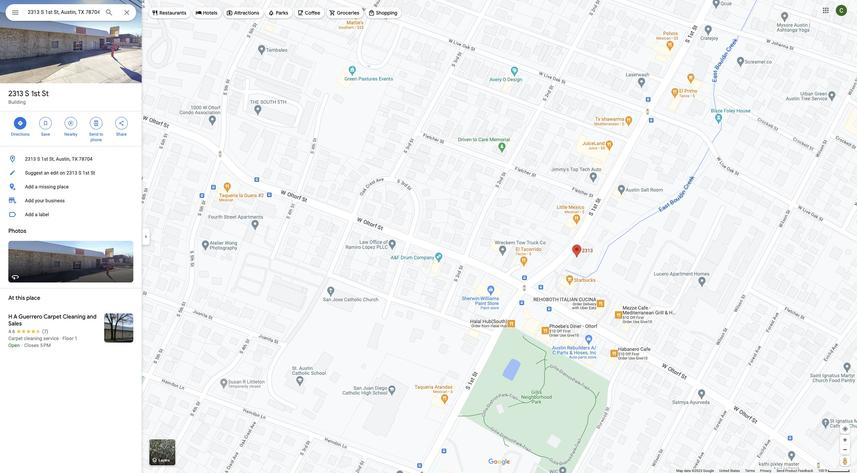 Task type: locate. For each thing, give the bounding box(es) containing it.
1
[[75, 336, 77, 342]]

st up 
[[42, 89, 49, 99]]

100 ft button
[[819, 469, 850, 473]]

2 horizontal spatial 2313
[[66, 170, 77, 176]]

h
[[8, 314, 12, 321]]

s down 78704
[[79, 170, 81, 176]]

at this place
[[8, 295, 40, 302]]

(7)
[[42, 329, 48, 335]]

2 add from the top
[[25, 198, 34, 204]]

add
[[25, 184, 34, 190], [25, 198, 34, 204], [25, 212, 34, 217]]

edit
[[50, 170, 59, 176]]

2313 inside 2313 s 1st st building
[[8, 89, 23, 99]]

0 horizontal spatial 2313
[[8, 89, 23, 99]]

phone
[[90, 138, 102, 142]]

united
[[720, 469, 730, 473]]

1 vertical spatial s
[[37, 156, 40, 162]]

1 horizontal spatial send
[[777, 469, 785, 473]]

0 vertical spatial add
[[25, 184, 34, 190]]

1 add from the top
[[25, 184, 34, 190]]

add for add your business
[[25, 198, 34, 204]]

show street view coverage image
[[840, 456, 850, 467]]

1 horizontal spatial s
[[37, 156, 40, 162]]

1 horizontal spatial st
[[91, 170, 95, 176]]

add a label
[[25, 212, 49, 217]]

add a missing place
[[25, 184, 69, 190]]

⋅
[[21, 343, 23, 348]]

1 horizontal spatial carpet
[[44, 314, 62, 321]]

0 horizontal spatial carpet
[[8, 336, 23, 342]]

1st inside 2313 s 1st st building
[[31, 89, 40, 99]]

nearby
[[64, 132, 77, 137]]

actions for 2313 s 1st st region
[[0, 112, 142, 146]]

send
[[89, 132, 98, 137], [777, 469, 785, 473]]

google account: christina overa  
(christinaovera9@gmail.com) image
[[836, 5, 847, 16]]

s for st
[[25, 89, 29, 99]]

carpet cleaning service · floor 1 open ⋅ closes 5 pm
[[8, 336, 77, 348]]

2313 S 1st St, Austin, TX 78704 field
[[6, 4, 136, 21]]

s up building
[[25, 89, 29, 99]]

send left "product"
[[777, 469, 785, 473]]

united states button
[[720, 469, 740, 474]]

2313 inside button
[[25, 156, 36, 162]]

save
[[41, 132, 50, 137]]

1 horizontal spatial 1st
[[41, 156, 48, 162]]

add down suggest
[[25, 184, 34, 190]]

st down 78704
[[91, 170, 95, 176]]

1 horizontal spatial place
[[57, 184, 69, 190]]


[[93, 120, 99, 127]]

send inside send to phone
[[89, 132, 98, 137]]


[[118, 120, 125, 127]]

cleaning
[[24, 336, 42, 342]]

1 a from the top
[[35, 184, 38, 190]]

2 vertical spatial add
[[25, 212, 34, 217]]

add left label
[[25, 212, 34, 217]]

0 vertical spatial place
[[57, 184, 69, 190]]

carpet up (7)
[[44, 314, 62, 321]]

0 vertical spatial st
[[42, 89, 49, 99]]

open
[[8, 343, 20, 348]]

hotels button
[[193, 5, 222, 21]]

st
[[42, 89, 49, 99], [91, 170, 95, 176]]

carpet
[[44, 314, 62, 321], [8, 336, 23, 342]]

1 vertical spatial 1st
[[41, 156, 48, 162]]

restaurants button
[[149, 5, 191, 21]]

place inside button
[[57, 184, 69, 190]]

1 vertical spatial st
[[91, 170, 95, 176]]

1st
[[31, 89, 40, 99], [41, 156, 48, 162], [83, 170, 89, 176]]

1 horizontal spatial 2313
[[25, 156, 36, 162]]

0 horizontal spatial send
[[89, 132, 98, 137]]

0 vertical spatial a
[[35, 184, 38, 190]]

2313 inside button
[[66, 170, 77, 176]]

map
[[677, 469, 683, 473]]

groceries
[[337, 10, 359, 16]]

carpet up open
[[8, 336, 23, 342]]

2 horizontal spatial 1st
[[83, 170, 89, 176]]

footer
[[677, 469, 819, 474]]

2313 s 1st st, austin, tx 78704 button
[[0, 152, 142, 166]]

restaurants
[[159, 10, 186, 16]]

add your business
[[25, 198, 65, 204]]

photos
[[8, 228, 26, 235]]

ft
[[825, 469, 828, 473]]

0 vertical spatial send
[[89, 132, 98, 137]]

parks button
[[266, 5, 292, 21]]

place down on
[[57, 184, 69, 190]]

0 vertical spatial s
[[25, 89, 29, 99]]

0 vertical spatial carpet
[[44, 314, 62, 321]]

privacy button
[[760, 469, 772, 474]]

2 vertical spatial s
[[79, 170, 81, 176]]

to
[[99, 132, 103, 137]]

2313 s 1st st main content
[[0, 0, 142, 474]]

add for add a label
[[25, 212, 34, 217]]

send product feedback button
[[777, 469, 813, 474]]

2 horizontal spatial s
[[79, 170, 81, 176]]

coffee
[[305, 10, 320, 16]]

s left st,
[[37, 156, 40, 162]]

hotels
[[203, 10, 218, 16]]

states
[[730, 469, 740, 473]]

1 vertical spatial add
[[25, 198, 34, 204]]

2 vertical spatial 2313
[[66, 170, 77, 176]]

a left missing
[[35, 184, 38, 190]]

2313 right on
[[66, 170, 77, 176]]

st inside suggest an edit on 2313 s 1st st button
[[91, 170, 95, 176]]

a left label
[[35, 212, 38, 217]]

0 horizontal spatial s
[[25, 89, 29, 99]]

s inside 2313 s 1st st building
[[25, 89, 29, 99]]

add left your
[[25, 198, 34, 204]]

s inside button
[[37, 156, 40, 162]]

2313 up suggest
[[25, 156, 36, 162]]

1st inside button
[[41, 156, 48, 162]]

place right this
[[26, 295, 40, 302]]

0 vertical spatial 1st
[[31, 89, 40, 99]]

2313
[[8, 89, 23, 99], [25, 156, 36, 162], [66, 170, 77, 176]]

add a label button
[[0, 208, 142, 222]]

on
[[60, 170, 65, 176]]

cleaning
[[63, 314, 86, 321]]

 search field
[[6, 4, 136, 22]]

None field
[[28, 8, 99, 16]]

1 vertical spatial carpet
[[8, 336, 23, 342]]

3 add from the top
[[25, 212, 34, 217]]

send for send product feedback
[[777, 469, 785, 473]]

s
[[25, 89, 29, 99], [37, 156, 40, 162], [79, 170, 81, 176]]

send up phone
[[89, 132, 98, 137]]

show your location image
[[842, 426, 849, 433]]

0 vertical spatial 2313
[[8, 89, 23, 99]]

2313 up building
[[8, 89, 23, 99]]

send inside button
[[777, 469, 785, 473]]

0 horizontal spatial 1st
[[31, 89, 40, 99]]

100
[[819, 469, 825, 473]]


[[11, 8, 19, 17]]

h a guerrero carpet cleaning and sales
[[8, 314, 97, 328]]

2 a from the top
[[35, 212, 38, 217]]

missing
[[39, 184, 56, 190]]

parks
[[276, 10, 288, 16]]

1 vertical spatial 2313
[[25, 156, 36, 162]]

2313 for st,
[[25, 156, 36, 162]]

1 vertical spatial a
[[35, 212, 38, 217]]

©2023
[[692, 469, 703, 473]]

shopping
[[376, 10, 398, 16]]

a
[[35, 184, 38, 190], [35, 212, 38, 217]]

2 vertical spatial 1st
[[83, 170, 89, 176]]

place
[[57, 184, 69, 190], [26, 295, 40, 302]]

0 horizontal spatial st
[[42, 89, 49, 99]]

footer containing map data ©2023 google
[[677, 469, 819, 474]]

0 horizontal spatial place
[[26, 295, 40, 302]]

feedback
[[798, 469, 813, 473]]

carpet inside h a guerrero carpet cleaning and sales
[[44, 314, 62, 321]]

add your business link
[[0, 194, 142, 208]]


[[68, 120, 74, 127]]

1 vertical spatial send
[[777, 469, 785, 473]]

st,
[[49, 156, 55, 162]]


[[17, 120, 23, 127]]



Task type: vqa. For each thing, say whether or not it's contained in the screenshot.
top 'ave'
no



Task type: describe. For each thing, give the bounding box(es) containing it.
groceries button
[[327, 5, 364, 21]]

suggest an edit on 2313 s 1st st
[[25, 170, 95, 176]]

google maps element
[[0, 0, 857, 474]]

s for st,
[[37, 156, 40, 162]]

service
[[43, 336, 59, 342]]

send product feedback
[[777, 469, 813, 473]]

a for label
[[35, 212, 38, 217]]

closes
[[24, 343, 39, 348]]

collapse side panel image
[[142, 233, 150, 241]]

none field inside 2313 s 1st st, austin, tx 78704 field
[[28, 8, 99, 16]]

product
[[785, 469, 798, 473]]

2313 s 1st st building
[[8, 89, 49, 105]]

terms
[[745, 469, 755, 473]]

and
[[87, 314, 97, 321]]

attractions button
[[224, 5, 263, 21]]

share
[[116, 132, 127, 137]]

suggest an edit on 2313 s 1st st button
[[0, 166, 142, 180]]

footer inside 'google maps' element
[[677, 469, 819, 474]]

s inside button
[[79, 170, 81, 176]]

suggest
[[25, 170, 43, 176]]

1st for st
[[31, 89, 40, 99]]

data
[[684, 469, 691, 473]]

a
[[13, 314, 17, 321]]

label
[[39, 212, 49, 217]]

directions
[[11, 132, 30, 137]]

5 pm
[[40, 343, 51, 348]]

layers
[[159, 459, 170, 463]]

building
[[8, 99, 26, 105]]

attractions
[[234, 10, 259, 16]]

1 vertical spatial place
[[26, 295, 40, 302]]

zoom in image
[[843, 438, 848, 443]]

 button
[[6, 4, 25, 22]]

privacy
[[760, 469, 772, 473]]

send to phone
[[89, 132, 103, 142]]

add a missing place button
[[0, 180, 142, 194]]

2313 s 1st st, austin, tx 78704
[[25, 156, 93, 162]]

united states
[[720, 469, 740, 473]]

guerrero
[[18, 314, 42, 321]]

tx
[[72, 156, 78, 162]]

sales
[[8, 321, 22, 328]]

coffee button
[[295, 5, 324, 21]]

zoom out image
[[843, 447, 848, 453]]

·
[[60, 336, 61, 342]]

google
[[703, 469, 714, 473]]

1st for st,
[[41, 156, 48, 162]]

terms button
[[745, 469, 755, 474]]

shopping button
[[366, 5, 402, 21]]

map data ©2023 google
[[677, 469, 714, 473]]

add for add a missing place
[[25, 184, 34, 190]]

business
[[45, 198, 65, 204]]

this
[[15, 295, 25, 302]]

at
[[8, 295, 14, 302]]

austin,
[[56, 156, 71, 162]]

st inside 2313 s 1st st building
[[42, 89, 49, 99]]

2313 for st
[[8, 89, 23, 99]]

floor
[[62, 336, 73, 342]]


[[42, 120, 49, 127]]

an
[[44, 170, 49, 176]]

4.6
[[8, 329, 15, 335]]

a for missing
[[35, 184, 38, 190]]

78704
[[79, 156, 93, 162]]

your
[[35, 198, 44, 204]]

1st inside button
[[83, 170, 89, 176]]

4.6 stars 7 reviews image
[[8, 328, 48, 335]]

carpet inside "carpet cleaning service · floor 1 open ⋅ closes 5 pm"
[[8, 336, 23, 342]]

send for send to phone
[[89, 132, 98, 137]]

100 ft
[[819, 469, 828, 473]]



